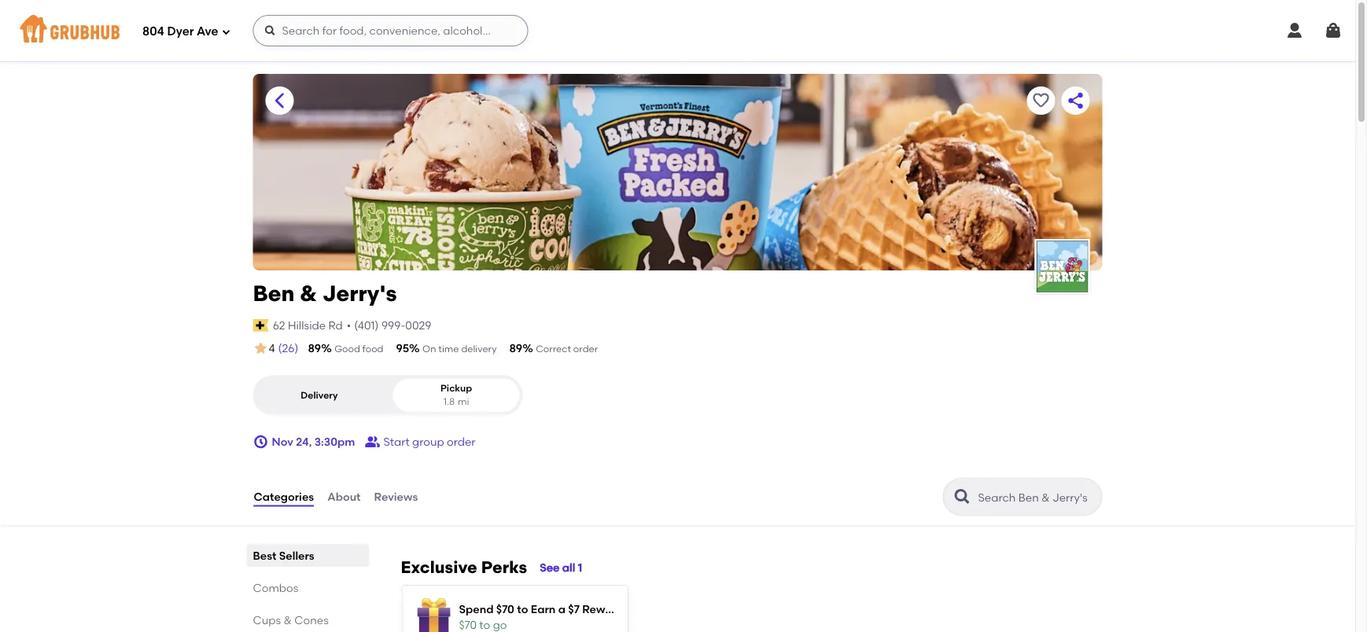 Task type: describe. For each thing, give the bounding box(es) containing it.
1 vertical spatial $70
[[459, 618, 477, 632]]

1.8
[[443, 396, 455, 408]]

(26)
[[278, 342, 298, 355]]

& for jerry's
[[300, 280, 317, 307]]

subscription pass image
[[253, 319, 269, 332]]

perks
[[481, 558, 527, 578]]

reviews
[[374, 490, 418, 504]]

1 horizontal spatial to
[[517, 603, 528, 616]]

save this restaurant image
[[1032, 91, 1051, 110]]

2 horizontal spatial svg image
[[1285, 21, 1304, 40]]

3:30pm
[[314, 435, 355, 449]]

categories
[[254, 490, 314, 504]]

0 horizontal spatial to
[[479, 618, 490, 632]]

•
[[347, 319, 351, 332]]

food
[[362, 343, 383, 355]]

sellers
[[279, 549, 314, 563]]

start group order
[[383, 435, 476, 449]]

share icon image
[[1066, 91, 1085, 110]]

89 for good food
[[308, 342, 321, 355]]

best sellers
[[253, 549, 314, 563]]

(401) 999-0029 button
[[354, 318, 432, 334]]

save this restaurant button
[[1027, 87, 1055, 115]]

delivery
[[301, 389, 338, 401]]

go
[[493, 618, 507, 632]]

jerry's
[[322, 280, 397, 307]]

caret left icon image
[[270, 91, 289, 110]]

on
[[422, 343, 436, 355]]

categories button
[[253, 469, 315, 526]]

1 horizontal spatial $70
[[496, 603, 514, 616]]

best sellers tab
[[253, 548, 363, 564]]

ben
[[253, 280, 295, 307]]

exclusive perks
[[401, 558, 527, 578]]

dyer
[[167, 24, 194, 39]]

1 horizontal spatial svg image
[[264, 24, 276, 37]]

svg image inside main navigation navigation
[[1324, 21, 1343, 40]]

pickup 1.8 mi
[[440, 383, 472, 408]]

reward
[[582, 603, 624, 616]]

svg image inside nov 24, 3:30pm button
[[253, 434, 269, 450]]

option group containing pickup
[[253, 375, 523, 415]]

nov
[[272, 435, 293, 449]]

95
[[396, 342, 409, 355]]

search icon image
[[953, 488, 972, 507]]

$7
[[568, 603, 580, 616]]

1
[[578, 561, 582, 575]]

804 dyer ave
[[142, 24, 218, 39]]

start
[[383, 435, 410, 449]]

Search Ben & Jerry's search field
[[977, 490, 1097, 505]]

999-
[[381, 319, 405, 332]]

spend $70 to earn a $7 reward $70 to go
[[459, 603, 624, 632]]

all
[[562, 561, 575, 575]]

& for cones
[[283, 614, 292, 627]]

people icon image
[[365, 434, 380, 450]]

62 hillside rd button
[[272, 317, 344, 334]]

combos
[[253, 581, 298, 595]]



Task type: locate. For each thing, give the bounding box(es) containing it.
nov 24, 3:30pm
[[272, 435, 355, 449]]

4
[[269, 342, 275, 355]]

89
[[308, 342, 321, 355], [509, 342, 522, 355]]

1 horizontal spatial 89
[[509, 342, 522, 355]]

• (401) 999-0029
[[347, 319, 432, 332]]

correct order
[[536, 343, 598, 355]]

0 horizontal spatial 89
[[308, 342, 321, 355]]

804
[[142, 24, 164, 39]]

mi
[[458, 396, 469, 408]]

Search for food, convenience, alcohol... search field
[[253, 15, 528, 46]]

star icon image
[[253, 341, 269, 356]]

order right group
[[447, 435, 476, 449]]

1 89 from the left
[[308, 342, 321, 355]]

(401)
[[354, 319, 379, 332]]

89 for correct order
[[509, 342, 522, 355]]

0 vertical spatial svg image
[[1324, 21, 1343, 40]]

see
[[540, 561, 560, 575]]

order inside button
[[447, 435, 476, 449]]

ave
[[197, 24, 218, 39]]

0 vertical spatial to
[[517, 603, 528, 616]]

$70 down spend
[[459, 618, 477, 632]]

0 horizontal spatial svg image
[[253, 434, 269, 450]]

1 vertical spatial order
[[447, 435, 476, 449]]

& right cups
[[283, 614, 292, 627]]

$70 up "go"
[[496, 603, 514, 616]]

89 down 62 hillside rd button at bottom
[[308, 342, 321, 355]]

$70
[[496, 603, 514, 616], [459, 618, 477, 632]]

ben & jerry's
[[253, 280, 397, 307]]

about button
[[327, 469, 362, 526]]

combos tab
[[253, 580, 363, 596]]

0 horizontal spatial &
[[283, 614, 292, 627]]

hillside
[[288, 319, 326, 332]]

0 vertical spatial $70
[[496, 603, 514, 616]]

1 vertical spatial to
[[479, 618, 490, 632]]

1 vertical spatial svg image
[[253, 434, 269, 450]]

rewards image
[[415, 599, 453, 632]]

spend
[[459, 603, 494, 616]]

start group order button
[[365, 428, 476, 456]]

89 right delivery
[[509, 342, 522, 355]]

main navigation navigation
[[0, 0, 1355, 61]]

0 horizontal spatial order
[[447, 435, 476, 449]]

to left "go"
[[479, 618, 490, 632]]

see all 1
[[540, 561, 582, 575]]

reviews button
[[373, 469, 419, 526]]

1 horizontal spatial &
[[300, 280, 317, 307]]

exclusive
[[401, 558, 477, 578]]

to
[[517, 603, 528, 616], [479, 618, 490, 632]]

cups & cones
[[253, 614, 329, 627]]

& up the 62 hillside rd
[[300, 280, 317, 307]]

option group
[[253, 375, 523, 415]]

0 horizontal spatial $70
[[459, 618, 477, 632]]

about
[[327, 490, 361, 504]]

62 hillside rd
[[273, 319, 343, 332]]

on time delivery
[[422, 343, 497, 355]]

good food
[[334, 343, 383, 355]]

svg image
[[1324, 21, 1343, 40], [253, 434, 269, 450]]

& inside tab
[[283, 614, 292, 627]]

earn
[[531, 603, 556, 616]]

time
[[438, 343, 459, 355]]

1 horizontal spatial svg image
[[1324, 21, 1343, 40]]

1 horizontal spatial order
[[573, 343, 598, 355]]

0 horizontal spatial svg image
[[221, 27, 231, 37]]

correct
[[536, 343, 571, 355]]

cups
[[253, 614, 281, 627]]

cups & cones tab
[[253, 612, 363, 629]]

2 89 from the left
[[509, 342, 522, 355]]

pickup
[[440, 383, 472, 394]]

0029
[[405, 319, 432, 332]]

&
[[300, 280, 317, 307], [283, 614, 292, 627]]

to left earn
[[517, 603, 528, 616]]

order right correct at bottom left
[[573, 343, 598, 355]]

0 vertical spatial &
[[300, 280, 317, 307]]

good
[[334, 343, 360, 355]]

a
[[558, 603, 566, 616]]

62
[[273, 319, 285, 332]]

0 vertical spatial order
[[573, 343, 598, 355]]

svg image
[[1285, 21, 1304, 40], [264, 24, 276, 37], [221, 27, 231, 37]]

group
[[412, 435, 444, 449]]

ben & jerry's logo image
[[1035, 239, 1090, 294]]

rd
[[328, 319, 343, 332]]

best
[[253, 549, 276, 563]]

delivery
[[461, 343, 497, 355]]

cones
[[294, 614, 329, 627]]

order
[[573, 343, 598, 355], [447, 435, 476, 449]]

nov 24, 3:30pm button
[[253, 428, 355, 456]]

see all 1 button
[[540, 554, 582, 582]]

24,
[[296, 435, 312, 449]]

1 vertical spatial &
[[283, 614, 292, 627]]



Task type: vqa. For each thing, say whether or not it's contained in the screenshot.
"address"
no



